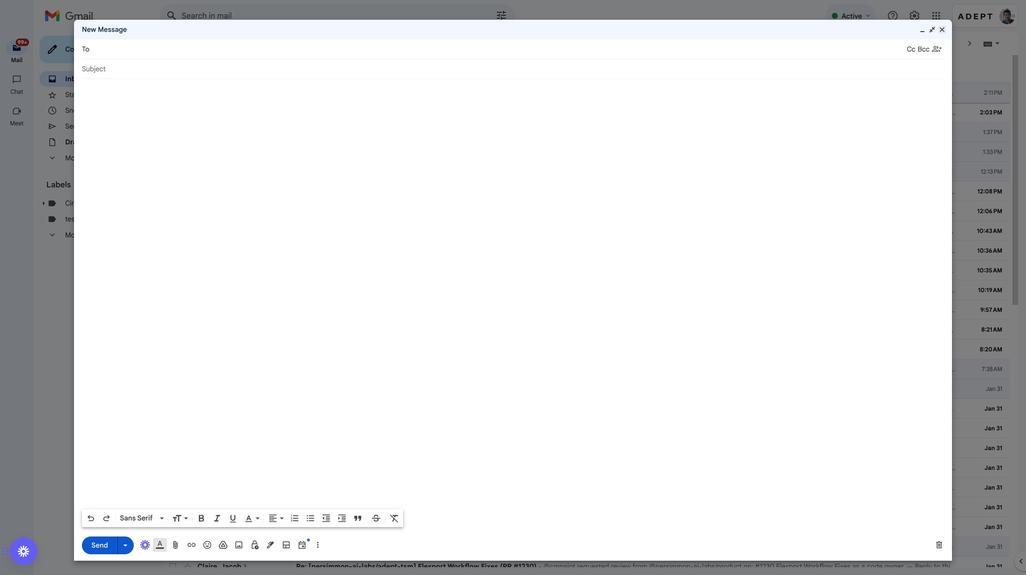 Task type: locate. For each thing, give the bounding box(es) containing it.
21 row from the top
[[160, 478, 1011, 498]]

17 row from the top
[[160, 399, 1011, 419]]

indent less ‪(⌘[)‬ image
[[322, 514, 331, 524]]

dialog
[[74, 20, 953, 561]]

10 row from the top
[[160, 261, 1011, 281]]

set up a time to meet image
[[297, 540, 307, 550]]

24 row from the top
[[160, 537, 1011, 557]]

14 row from the top
[[160, 340, 1011, 360]]

13 row from the top
[[160, 320, 1011, 340]]

move image
[[1, 546, 5, 558], [5, 546, 8, 558]]

6 row from the top
[[160, 182, 1011, 202]]

25 row from the top
[[160, 557, 1011, 575]]

5 row from the top
[[160, 162, 1011, 182]]

bulleted list ‪(⌘⇧8)‬ image
[[306, 514, 316, 524]]

8 row from the top
[[160, 221, 1011, 241]]

option
[[118, 514, 158, 524]]

12 row from the top
[[160, 300, 1011, 320]]

settings image
[[909, 10, 921, 22]]

more send options image
[[121, 541, 130, 551]]

main content
[[160, 55, 1011, 575]]

tab list
[[160, 55, 1011, 83]]

heading
[[0, 56, 34, 64], [0, 88, 34, 96], [0, 120, 34, 127], [46, 180, 140, 190]]

15 row from the top
[[160, 360, 1011, 379]]

2 row from the top
[[160, 103, 1011, 122]]

insert emoji ‪(⌘⇧2)‬ image
[[202, 540, 212, 550]]

row
[[160, 83, 1011, 103], [160, 103, 1011, 122], [160, 122, 1011, 142], [160, 142, 1011, 162], [160, 162, 1011, 182], [160, 182, 1011, 202], [160, 202, 1011, 221], [160, 221, 1011, 241], [160, 241, 1011, 261], [160, 261, 1011, 281], [160, 281, 1011, 300], [160, 300, 1011, 320], [160, 320, 1011, 340], [160, 340, 1011, 360], [160, 360, 1011, 379], [160, 379, 1011, 399], [160, 399, 1011, 419], [160, 419, 1011, 439], [160, 439, 1011, 458], [160, 458, 1011, 478], [160, 478, 1011, 498], [160, 498, 1011, 518], [160, 518, 1011, 537], [160, 537, 1011, 557], [160, 557, 1011, 575]]

insert files using drive image
[[218, 540, 228, 550]]

2 move image from the left
[[5, 546, 8, 558]]

primary tab
[[160, 55, 284, 83]]

gmail image
[[44, 6, 98, 26]]

select a layout image
[[282, 540, 291, 550]]

navigation
[[0, 32, 35, 575]]

option inside formatting options toolbar
[[118, 514, 158, 524]]

formatting options toolbar
[[82, 510, 404, 527]]

numbered list ‪(⌘⇧7)‬ image
[[290, 514, 300, 524]]

record a loom image
[[18, 546, 30, 558]]

more options image
[[315, 540, 321, 550]]

19 row from the top
[[160, 439, 1011, 458]]

insert link ‪(⌘k)‬ image
[[187, 540, 197, 550]]



Task type: vqa. For each thing, say whether or not it's contained in the screenshot.
Insert files using Drive icon at the left
yes



Task type: describe. For each thing, give the bounding box(es) containing it.
older image
[[966, 39, 975, 48]]

undo ‪(⌘z)‬ image
[[86, 514, 96, 524]]

updates, one new message, tab
[[285, 55, 409, 83]]

22 row from the top
[[160, 498, 1011, 518]]

18 row from the top
[[160, 419, 1011, 439]]

advanced search options image
[[492, 5, 512, 25]]

4 row from the top
[[160, 142, 1011, 162]]

1 move image from the left
[[1, 546, 5, 558]]

mail, 921 unread messages image
[[12, 40, 28, 50]]

discard draft ‪(⌘⇧d)‬ image
[[935, 540, 945, 550]]

insert photo image
[[234, 540, 244, 550]]

toggle confidential mode image
[[250, 540, 260, 550]]

attach files image
[[171, 540, 181, 550]]

3 row from the top
[[160, 122, 1011, 142]]

insert signature image
[[266, 540, 276, 550]]

23 row from the top
[[160, 518, 1011, 537]]

9 row from the top
[[160, 241, 1011, 261]]

quote ‪(⌘⇧9)‬ image
[[353, 514, 363, 524]]

Message Body text field
[[82, 84, 945, 507]]

Search in mail search field
[[160, 4, 516, 28]]

pop out image
[[929, 26, 937, 34]]

bold ‪(⌘b)‬ image
[[197, 514, 206, 524]]

remove formatting ‪(⌘\)‬ image
[[390, 514, 400, 524]]

underline ‪(⌘u)‬ image
[[228, 514, 238, 524]]

italic ‪(⌘i)‬ image
[[212, 514, 222, 524]]

11 row from the top
[[160, 281, 1011, 300]]

redo ‪(⌘y)‬ image
[[102, 514, 112, 524]]

strikethrough ‪(⌘⇧x)‬ image
[[371, 514, 381, 524]]

20 row from the top
[[160, 458, 1011, 478]]

To recipients text field
[[94, 40, 908, 58]]

Subject field
[[82, 64, 945, 74]]

refresh image
[[198, 39, 207, 48]]

close image
[[939, 26, 947, 34]]

minimize image
[[919, 26, 927, 34]]

indent more ‪(⌘])‬ image
[[337, 514, 347, 524]]

1 row from the top
[[160, 83, 1011, 103]]

7 row from the top
[[160, 202, 1011, 221]]

search in mail image
[[163, 7, 181, 25]]

16 row from the top
[[160, 379, 1011, 399]]



